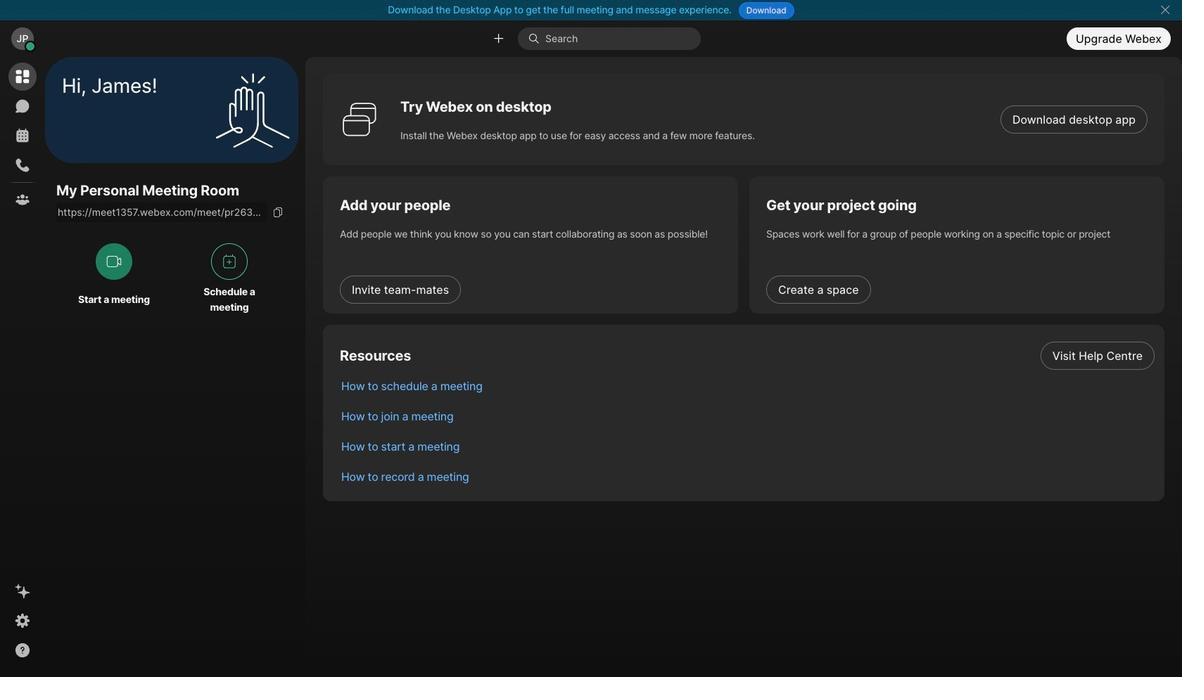 Task type: vqa. For each thing, say whether or not it's contained in the screenshot.
two hands high-fiving image
yes



Task type: locate. For each thing, give the bounding box(es) containing it.
2 list item from the top
[[330, 371, 1165, 401]]

None text field
[[56, 203, 268, 223]]

list item
[[330, 341, 1165, 371], [330, 371, 1165, 401], [330, 401, 1165, 432], [330, 432, 1165, 462], [330, 462, 1165, 492]]

cancel_16 image
[[1160, 4, 1171, 15]]

4 list item from the top
[[330, 432, 1165, 462]]

navigation
[[0, 57, 45, 678]]

3 list item from the top
[[330, 401, 1165, 432]]



Task type: describe. For each thing, give the bounding box(es) containing it.
1 list item from the top
[[330, 341, 1165, 371]]

webex tab list
[[8, 63, 37, 214]]

5 list item from the top
[[330, 462, 1165, 492]]

two hands high-fiving image
[[210, 68, 295, 152]]



